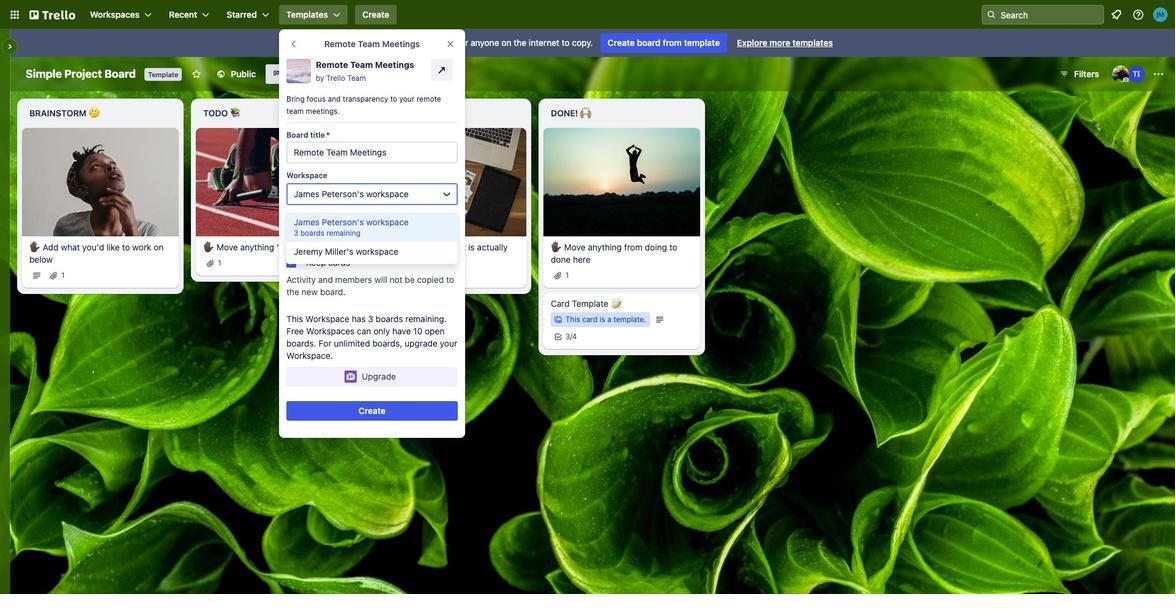 Task type: vqa. For each thing, say whether or not it's contained in the screenshot.
right Template
yes



Task type: describe. For each thing, give the bounding box(es) containing it.
the for new
[[287, 287, 299, 297]]

transparency
[[343, 94, 388, 104]]

move for ✋🏿 move anything that is actually started here
[[391, 242, 412, 252]]

create button inside primary element
[[355, 5, 397, 24]]

peterson's for james peterson's workspace
[[322, 189, 364, 199]]

will
[[375, 274, 387, 285]]

your inside this workspace has 3 boards remaining. free workspaces can only have 10 open boards. for unlimited boards, upgrade your workspace.
[[440, 338, 458, 348]]

1 horizontal spatial a
[[608, 315, 612, 324]]

board.
[[320, 287, 346, 297]]

boards.
[[287, 338, 316, 348]]

visibility
[[287, 213, 319, 222]]

⚙️
[[408, 108, 419, 118]]

keep
[[306, 257, 326, 268]]

card template 📝
[[551, 298, 622, 308]]

Board name text field
[[20, 64, 142, 84]]

templates
[[286, 9, 328, 20]]

return to previous screen image
[[289, 39, 299, 49]]

card template 📝 link
[[551, 297, 693, 310]]

board link
[[266, 64, 318, 84]]

this card is a template.
[[566, 315, 647, 324]]

team for remote team meetings by trello team
[[351, 59, 373, 70]]

to inside ✋🏿 move anything from doing to done here
[[670, 242, 678, 252]]

filters
[[1075, 69, 1100, 79]]

doing ⚙️
[[377, 108, 419, 118]]

1 horizontal spatial from
[[663, 37, 682, 48]]

workspaces inside this workspace has 3 boards remaining. free workspaces can only have 10 open boards. for unlimited boards, upgrade your workspace.
[[306, 326, 355, 336]]

cards
[[329, 257, 350, 268]]

for
[[458, 37, 469, 48]]

3 for peterson's
[[294, 228, 299, 238]]

meetings for remote team meetings
[[382, 39, 420, 49]]

✋🏿 for ✋🏿 move anything from doing to done here
[[551, 242, 562, 252]]

you'd
[[82, 242, 104, 252]]

free
[[287, 326, 304, 336]]

jeremy miller (jeremymiller198) image
[[1154, 7, 1169, 22]]

templates
[[793, 37, 833, 48]]

jeremy
[[294, 246, 323, 257]]

todo 📚
[[203, 108, 241, 118]]

/
[[571, 332, 573, 341]]

dmugisha (dmugisha) image
[[1113, 66, 1130, 83]]

search image
[[987, 10, 997, 20]]

members
[[335, 274, 372, 285]]

meetings for remote team meetings by trello team
[[375, 59, 414, 70]]

board for board title *
[[287, 130, 309, 140]]

1 vertical spatial create
[[608, 37, 635, 48]]

remote team meetings by trello team
[[316, 59, 414, 83]]

what
[[61, 242, 80, 252]]

new
[[302, 287, 318, 297]]

✋🏿 add what you'd like to work on below
[[29, 242, 164, 264]]

and inside activity and members will not be copied to the new board.
[[318, 274, 333, 285]]

public
[[394, 37, 418, 48]]

can
[[357, 326, 371, 336]]

1 for ✋🏿 move anything that is actually started here
[[392, 270, 395, 280]]

*
[[326, 130, 330, 140]]

this workspace has 3 boards remaining. free workspaces can only have 10 open boards. for unlimited boards, upgrade your workspace.
[[287, 314, 458, 361]]

explore more templates
[[738, 37, 833, 48]]

remaining.
[[406, 314, 447, 324]]

star or unstar board image
[[192, 69, 202, 79]]

1 vertical spatial workspace
[[294, 230, 338, 241]]

templates button
[[279, 5, 348, 24]]

open
[[425, 326, 445, 336]]

james peterson's workspace 3 boards remaining
[[294, 217, 409, 238]]

upgrade
[[405, 338, 438, 348]]

explore
[[738, 37, 768, 48]]

trello inspiration (inspiringtaco) image
[[1129, 66, 1146, 83]]

copy.
[[572, 37, 593, 48]]

3 / 4
[[566, 332, 577, 341]]

more
[[770, 37, 791, 48]]

✋🏿 for ✋🏿 add what you'd like to work on below
[[29, 242, 40, 252]]

board title *
[[287, 130, 330, 140]]

0 notifications image
[[1110, 7, 1124, 22]]

template.
[[614, 315, 647, 324]]

move for ✋🏿 move anything from doing to done here
[[565, 242, 586, 252]]

remote for remote team meetings
[[324, 39, 356, 49]]

2 template from the left
[[685, 37, 720, 48]]

trello
[[326, 73, 346, 83]]

📝
[[611, 298, 622, 308]]

keep cards
[[306, 257, 350, 268]]

1 down the what
[[61, 270, 65, 280]]

remote team meetings
[[324, 39, 420, 49]]

workspace for james peterson's workspace 3 boards remaining
[[366, 217, 409, 227]]

BRAINSTORM 🤔 text field
[[22, 104, 179, 123]]

4
[[573, 332, 577, 341]]

activity and members will not be copied to the new board.
[[287, 274, 454, 297]]

0 vertical spatial workspace
[[287, 171, 328, 180]]

this member is an admin of this board. image
[[1124, 77, 1129, 83]]

jeremy miller's workspace
[[294, 246, 399, 257]]

✋🏿 move anything that is actually started here link
[[377, 241, 519, 266]]

internet
[[529, 37, 560, 48]]

boards for remaining.
[[376, 314, 403, 324]]

sm image
[[345, 37, 357, 50]]

workspaces inside workspaces dropdown button
[[90, 9, 140, 20]]

2 vertical spatial 3
[[566, 332, 571, 341]]

below
[[29, 254, 53, 264]]

1 template from the left
[[421, 37, 455, 48]]

unlimited
[[334, 338, 370, 348]]

to left copy.
[[562, 37, 570, 48]]

open information menu image
[[1133, 9, 1145, 21]]

anything for that
[[414, 242, 448, 252]]

peterson's for james peterson's workspace 3 boards remaining
[[322, 217, 364, 227]]

have
[[393, 326, 411, 336]]

filters button
[[1056, 64, 1104, 84]]

todo
[[203, 108, 228, 118]]

1 horizontal spatial template
[[572, 298, 609, 308]]

DONE! 🙌🏽 text field
[[544, 104, 701, 123]]

not
[[390, 274, 403, 285]]

this for this is a public template for anyone on the internet to copy.
[[360, 37, 376, 48]]

✋🏿 for ✋🏿 move anything 'ready' here
[[203, 242, 214, 252]]

simple project board
[[26, 67, 136, 80]]

remote
[[417, 94, 441, 104]]

remote team meetings link
[[316, 59, 426, 71]]



Task type: locate. For each thing, give the bounding box(es) containing it.
3 left 4
[[566, 332, 571, 341]]

starred
[[227, 9, 257, 20]]

0 vertical spatial template
[[148, 70, 178, 78]]

1 horizontal spatial 3
[[368, 314, 374, 324]]

workspace up 'for'
[[306, 314, 350, 324]]

move for ✋🏿 move anything 'ready' here
[[217, 242, 238, 252]]

doing
[[645, 242, 668, 252]]

1 ✋🏿 from the left
[[29, 242, 40, 252]]

1 peterson's from the top
[[322, 189, 364, 199]]

3 anything from the left
[[588, 242, 622, 252]]

peterson's up remaining
[[322, 217, 364, 227]]

anything inside ✋🏿 move anything from doing to done here
[[588, 242, 622, 252]]

Search field
[[997, 6, 1104, 24]]

1 horizontal spatial this
[[360, 37, 376, 48]]

1 vertical spatial create button
[[287, 401, 458, 421]]

2 anything from the left
[[414, 242, 448, 252]]

1 vertical spatial 3
[[368, 314, 374, 324]]

0 horizontal spatial a
[[387, 37, 392, 48]]

this for this card is a template.
[[566, 315, 581, 324]]

workspace up started
[[366, 217, 409, 227]]

0 horizontal spatial move
[[217, 242, 238, 252]]

this inside this workspace has 3 boards remaining. free workspaces can only have 10 open boards. for unlimited boards, upgrade your workspace.
[[287, 314, 303, 324]]

1 vertical spatial james
[[294, 217, 320, 227]]

🙌🏽
[[581, 108, 592, 118]]

done!
[[551, 108, 578, 118]]

a down the 📝
[[608, 315, 612, 324]]

from
[[663, 37, 682, 48], [625, 242, 643, 252]]

card
[[583, 315, 598, 324]]

starred button
[[219, 5, 277, 24]]

1 vertical spatial on
[[154, 242, 164, 252]]

create up remote team meetings
[[363, 9, 390, 20]]

boards up "only"
[[376, 314, 403, 324]]

a
[[387, 37, 392, 48], [608, 315, 612, 324]]

this up free
[[287, 314, 303, 324]]

0 horizontal spatial anything
[[240, 242, 274, 252]]

team down remote team meetings
[[351, 59, 373, 70]]

1 vertical spatial remote
[[316, 59, 348, 70]]

recent
[[169, 9, 197, 20]]

TODO 📚 text field
[[196, 104, 353, 123]]

here for ✋🏿 move anything from doing to done here
[[573, 254, 591, 264]]

this for this workspace has 3 boards remaining. free workspaces can only have 10 open boards. for unlimited boards, upgrade your workspace.
[[287, 314, 303, 324]]

your up ⚙️
[[400, 94, 415, 104]]

workspace down board title *
[[287, 171, 328, 180]]

1 horizontal spatial boards
[[376, 314, 403, 324]]

this right sm image
[[360, 37, 376, 48]]

0 vertical spatial on
[[502, 37, 512, 48]]

workspace up jeremy at left
[[294, 230, 338, 241]]

workspace up the "will"
[[356, 246, 399, 257]]

2 peterson's from the top
[[322, 217, 364, 227]]

this
[[360, 37, 376, 48], [287, 314, 303, 324], [566, 315, 581, 324]]

boards
[[301, 228, 325, 238], [376, 314, 403, 324]]

boards,
[[373, 338, 403, 348]]

1 vertical spatial your
[[440, 338, 458, 348]]

0 vertical spatial your
[[400, 94, 415, 104]]

boards inside james peterson's workspace 3 boards remaining
[[301, 228, 325, 238]]

2 move from the left
[[391, 242, 412, 252]]

focus
[[307, 94, 326, 104]]

0 horizontal spatial here
[[306, 242, 324, 252]]

from left doing
[[625, 242, 643, 252]]

0 vertical spatial peterson's
[[322, 189, 364, 199]]

upgrade button
[[287, 367, 458, 386]]

1 down done
[[566, 270, 569, 280]]

on right the anyone
[[502, 37, 512, 48]]

create
[[363, 9, 390, 20], [608, 37, 635, 48], [359, 405, 386, 416]]

doing
[[377, 108, 405, 118]]

on for work
[[154, 242, 164, 252]]

anything left 'ready'
[[240, 242, 274, 252]]

james up jeremy at left
[[294, 217, 320, 227]]

create button up remote team meetings
[[355, 5, 397, 24]]

to
[[562, 37, 570, 48], [391, 94, 397, 104], [122, 242, 130, 252], [670, 242, 678, 252], [446, 274, 454, 285]]

0 horizontal spatial from
[[625, 242, 643, 252]]

3 for workspace
[[368, 314, 374, 324]]

0 vertical spatial workspace
[[366, 189, 409, 199]]

3 up 'ready'
[[294, 228, 299, 238]]

1 vertical spatial boards
[[376, 314, 403, 324]]

board left title
[[287, 130, 309, 140]]

here for ✋🏿 move anything that is actually started here
[[408, 254, 425, 264]]

peterson's inside james peterson's workspace 3 boards remaining
[[322, 217, 364, 227]]

✋🏿 move anything 'ready' here link
[[203, 241, 345, 253]]

1 vertical spatial workspace
[[366, 217, 409, 227]]

meetings.
[[306, 107, 340, 116]]

1 vertical spatial is
[[469, 242, 475, 252]]

miller's
[[325, 246, 354, 257]]

here up the "be"
[[408, 254, 425, 264]]

anyone
[[471, 37, 499, 48]]

2 horizontal spatial anything
[[588, 242, 622, 252]]

create board from template link
[[601, 33, 728, 53]]

1 james from the top
[[294, 189, 320, 199]]

1 horizontal spatial your
[[440, 338, 458, 348]]

has
[[352, 314, 366, 324]]

james inside james peterson's workspace 3 boards remaining
[[294, 217, 320, 227]]

template left for at the top of page
[[421, 37, 455, 48]]

3 inside this workspace has 3 boards remaining. free workspaces can only have 10 open boards. for unlimited boards, upgrade your workspace.
[[368, 314, 374, 324]]

to inside ✋🏿 add what you'd like to work on below
[[122, 242, 130, 252]]

3 inside james peterson's workspace 3 boards remaining
[[294, 228, 299, 238]]

workspace
[[366, 189, 409, 199], [366, 217, 409, 227], [356, 246, 399, 257]]

here
[[306, 242, 324, 252], [408, 254, 425, 264], [573, 254, 591, 264]]

1 vertical spatial peterson's
[[322, 217, 364, 227]]

is
[[379, 37, 385, 48], [469, 242, 475, 252], [600, 315, 606, 324]]

2 ✋🏿 from the left
[[203, 242, 214, 252]]

template left star or unstar board icon
[[148, 70, 178, 78]]

workspaces button
[[83, 5, 159, 24]]

create button down upgrade button
[[287, 401, 458, 421]]

workspace up james peterson's workspace 3 boards remaining
[[366, 189, 409, 199]]

DOING ⚙️ text field
[[370, 104, 527, 123]]

1 vertical spatial template
[[572, 298, 609, 308]]

0 vertical spatial and
[[328, 94, 341, 104]]

customize views image
[[324, 68, 336, 80]]

and up board.
[[318, 274, 333, 285]]

template left the 'explore'
[[685, 37, 720, 48]]

back to home image
[[29, 5, 75, 24]]

board right project
[[105, 67, 136, 80]]

2 horizontal spatial this
[[566, 315, 581, 324]]

1 horizontal spatial here
[[408, 254, 425, 264]]

1 vertical spatial and
[[318, 274, 333, 285]]

james peterson's workspace
[[294, 189, 409, 199]]

10
[[414, 326, 423, 336]]

simple
[[26, 67, 62, 80]]

0 vertical spatial workspaces
[[90, 9, 140, 20]]

the down activity at top left
[[287, 287, 299, 297]]

show menu image
[[1153, 68, 1165, 80]]

is inside ✋🏿 move anything that is actually started here
[[469, 242, 475, 252]]

anything inside ✋🏿 move anything that is actually started here
[[414, 242, 448, 252]]

by
[[316, 73, 324, 83]]

0 vertical spatial remote
[[324, 39, 356, 49]]

workspace for jeremy miller's workspace
[[356, 246, 399, 257]]

0 horizontal spatial workspaces
[[90, 9, 140, 20]]

james for james peterson's workspace 3 boards remaining
[[294, 217, 320, 227]]

0 horizontal spatial the
[[287, 287, 299, 297]]

create inside primary element
[[363, 9, 390, 20]]

workspace for james peterson's workspace
[[366, 189, 409, 199]]

workspace inside james peterson's workspace 3 boards remaining
[[366, 217, 409, 227]]

like
[[107, 242, 120, 252]]

1 horizontal spatial template
[[685, 37, 720, 48]]

on for anyone
[[502, 37, 512, 48]]

3
[[294, 228, 299, 238], [368, 314, 374, 324], [566, 332, 571, 341]]

1 vertical spatial the
[[287, 287, 299, 297]]

to right doing
[[670, 242, 678, 252]]

0 horizontal spatial this
[[287, 314, 303, 324]]

from inside ✋🏿 move anything from doing to done here
[[625, 242, 643, 252]]

project
[[64, 67, 102, 80]]

james
[[294, 189, 320, 199], [294, 217, 320, 227]]

0 vertical spatial boards
[[301, 228, 325, 238]]

work
[[132, 242, 151, 252]]

✋🏿 inside ✋🏿 move anything from doing to done here
[[551, 242, 562, 252]]

create left board
[[608, 37, 635, 48]]

✋🏿 inside ✋🏿 move anything 'ready' here link
[[203, 242, 214, 252]]

card
[[551, 298, 570, 308]]

public button
[[209, 64, 263, 84]]

here inside ✋🏿 move anything that is actually started here
[[408, 254, 425, 264]]

1 horizontal spatial the
[[514, 37, 527, 48]]

workspace.
[[287, 350, 333, 361]]

1 for ✋🏿 move anything 'ready' here
[[218, 258, 221, 267]]

close popover image
[[446, 39, 456, 49]]

0 vertical spatial a
[[387, 37, 392, 48]]

2 vertical spatial workspace
[[356, 246, 399, 257]]

for
[[319, 338, 332, 348]]

workspaces
[[90, 9, 140, 20], [306, 326, 355, 336]]

0 horizontal spatial is
[[379, 37, 385, 48]]

to inside bring focus and transparency to your remote team meetings.
[[391, 94, 397, 104]]

done
[[551, 254, 571, 264]]

to inside activity and members will not be copied to the new board.
[[446, 274, 454, 285]]

meetings up remote team meetings link
[[382, 39, 420, 49]]

brainstorm 🤔
[[29, 108, 100, 118]]

✋🏿 move anything 'ready' here
[[203, 242, 324, 252]]

is left public
[[379, 37, 385, 48]]

0 vertical spatial meetings
[[382, 39, 420, 49]]

boards inside this workspace has 3 boards remaining. free workspaces can only have 10 open boards. for unlimited boards, upgrade your workspace.
[[376, 314, 403, 324]]

remote inside remote team meetings by trello team
[[316, 59, 348, 70]]

that
[[451, 242, 466, 252]]

0 vertical spatial team
[[358, 39, 380, 49]]

on
[[502, 37, 512, 48], [154, 242, 164, 252]]

boards down visibility
[[301, 228, 325, 238]]

0 horizontal spatial your
[[400, 94, 415, 104]]

team down remote team meetings link
[[348, 73, 366, 83]]

0 horizontal spatial boards
[[301, 228, 325, 238]]

be
[[405, 274, 415, 285]]

✋🏿 add what you'd like to work on below link
[[29, 241, 171, 266]]

peterson's up james peterson's workspace 3 boards remaining
[[322, 189, 364, 199]]

the left the internet
[[514, 37, 527, 48]]

2 horizontal spatial here
[[573, 254, 591, 264]]

anything for from
[[588, 242, 622, 252]]

title
[[310, 130, 325, 140]]

team right sm image
[[358, 39, 380, 49]]

public
[[231, 69, 256, 79]]

1 right the "will"
[[392, 270, 395, 280]]

1 vertical spatial from
[[625, 242, 643, 252]]

your down open
[[440, 338, 458, 348]]

on right 'work'
[[154, 242, 164, 252]]

to right copied
[[446, 274, 454, 285]]

2 horizontal spatial move
[[565, 242, 586, 252]]

your inside bring focus and transparency to your remote team meetings.
[[400, 94, 415, 104]]

done! 🙌🏽
[[551, 108, 592, 118]]

board for board
[[287, 69, 311, 79]]

1
[[218, 258, 221, 267], [61, 270, 65, 280], [392, 270, 395, 280], [566, 270, 569, 280]]

'ready'
[[277, 242, 304, 252]]

brainstorm
[[29, 108, 87, 118]]

workspace inside this workspace has 3 boards remaining. free workspaces can only have 10 open boards. for unlimited boards, upgrade your workspace.
[[306, 314, 350, 324]]

1 move from the left
[[217, 242, 238, 252]]

0 vertical spatial create button
[[355, 5, 397, 24]]

2 horizontal spatial is
[[600, 315, 606, 324]]

a left public
[[387, 37, 392, 48]]

create board from template
[[608, 37, 720, 48]]

primary element
[[0, 0, 1176, 29]]

board inside board link
[[287, 69, 311, 79]]

0 horizontal spatial template
[[148, 70, 178, 78]]

1 vertical spatial workspaces
[[306, 326, 355, 336]]

activity
[[287, 274, 316, 285]]

0 vertical spatial 3
[[294, 228, 299, 238]]

0 vertical spatial from
[[663, 37, 682, 48]]

1 anything from the left
[[240, 242, 274, 252]]

here inside ✋🏿 move anything from doing to done here
[[573, 254, 591, 264]]

team
[[287, 107, 304, 116]]

1 vertical spatial meetings
[[375, 59, 414, 70]]

✋🏿 for ✋🏿 move anything that is actually started here
[[377, 242, 388, 252]]

2 vertical spatial team
[[348, 73, 366, 83]]

the inside activity and members will not be copied to the new board.
[[287, 287, 299, 297]]

📚
[[230, 108, 241, 118]]

1 horizontal spatial workspaces
[[306, 326, 355, 336]]

4 ✋🏿 from the left
[[551, 242, 562, 252]]

move inside ✋🏿 move anything that is actually started here
[[391, 242, 412, 252]]

1 down ✋🏿 move anything 'ready' here
[[218, 258, 221, 267]]

from right board
[[663, 37, 682, 48]]

the for internet
[[514, 37, 527, 48]]

3 move from the left
[[565, 242, 586, 252]]

to up the doing
[[391, 94, 397, 104]]

anything left the that
[[414, 242, 448, 252]]

meetings inside remote team meetings by trello team
[[375, 59, 414, 70]]

remote for remote team meetings by trello team
[[316, 59, 348, 70]]

james up visibility
[[294, 189, 320, 199]]

only
[[374, 326, 390, 336]]

2 horizontal spatial 3
[[566, 332, 571, 341]]

to right like on the top of page
[[122, 242, 130, 252]]

workspace
[[287, 171, 328, 180], [294, 230, 338, 241], [306, 314, 350, 324]]

remote up customize views image
[[324, 39, 356, 49]]

is right card
[[600, 315, 606, 324]]

2 james from the top
[[294, 217, 320, 227]]

None text field
[[287, 141, 458, 164]]

board inside simple project board text box
[[105, 67, 136, 80]]

move inside ✋🏿 move anything from doing to done here
[[565, 242, 586, 252]]

started
[[377, 254, 405, 264]]

and up meetings.
[[328, 94, 341, 104]]

0 vertical spatial the
[[514, 37, 527, 48]]

anything left doing
[[588, 242, 622, 252]]

team
[[358, 39, 380, 49], [351, 59, 373, 70], [348, 73, 366, 83]]

explore more templates link
[[730, 33, 841, 53]]

actually
[[477, 242, 508, 252]]

0 horizontal spatial on
[[154, 242, 164, 252]]

0 vertical spatial is
[[379, 37, 385, 48]]

0 horizontal spatial template
[[421, 37, 455, 48]]

1 horizontal spatial anything
[[414, 242, 448, 252]]

anything for 'ready'
[[240, 242, 274, 252]]

3 ✋🏿 from the left
[[377, 242, 388, 252]]

create down upgrade button
[[359, 405, 386, 416]]

here up keep
[[306, 242, 324, 252]]

this left card
[[566, 315, 581, 324]]

0 vertical spatial james
[[294, 189, 320, 199]]

0 vertical spatial create
[[363, 9, 390, 20]]

1 vertical spatial team
[[351, 59, 373, 70]]

1 horizontal spatial move
[[391, 242, 412, 252]]

peterson's
[[322, 189, 364, 199], [322, 217, 364, 227]]

is right the that
[[469, 242, 475, 252]]

and inside bring focus and transparency to your remote team meetings.
[[328, 94, 341, 104]]

james for james peterson's workspace
[[294, 189, 320, 199]]

✋🏿 inside ✋🏿 move anything that is actually started here
[[377, 242, 388, 252]]

team for remote team meetings
[[358, 39, 380, 49]]

boards for remaining
[[301, 228, 325, 238]]

✋🏿 move anything that is actually started here
[[377, 242, 508, 264]]

✋🏿 move anything from doing to done here
[[551, 242, 678, 264]]

upgrade
[[362, 371, 396, 382]]

1 horizontal spatial is
[[469, 242, 475, 252]]

your
[[400, 94, 415, 104], [440, 338, 458, 348]]

on inside ✋🏿 add what you'd like to work on below
[[154, 242, 164, 252]]

2 vertical spatial is
[[600, 315, 606, 324]]

2 vertical spatial workspace
[[306, 314, 350, 324]]

2 vertical spatial create
[[359, 405, 386, 416]]

here right done
[[573, 254, 591, 264]]

this is a public template for anyone on the internet to copy.
[[360, 37, 593, 48]]

3 right has
[[368, 314, 374, 324]]

0 horizontal spatial 3
[[294, 228, 299, 238]]

template up card
[[572, 298, 609, 308]]

meetings down public
[[375, 59, 414, 70]]

board left by
[[287, 69, 311, 79]]

✋🏿
[[29, 242, 40, 252], [203, 242, 214, 252], [377, 242, 388, 252], [551, 242, 562, 252]]

1 for ✋🏿 move anything from doing to done here
[[566, 270, 569, 280]]

remote up trello
[[316, 59, 348, 70]]

board
[[105, 67, 136, 80], [287, 69, 311, 79], [287, 130, 309, 140]]

1 horizontal spatial on
[[502, 37, 512, 48]]

✋🏿 inside ✋🏿 add what you'd like to work on below
[[29, 242, 40, 252]]

1 vertical spatial a
[[608, 315, 612, 324]]



